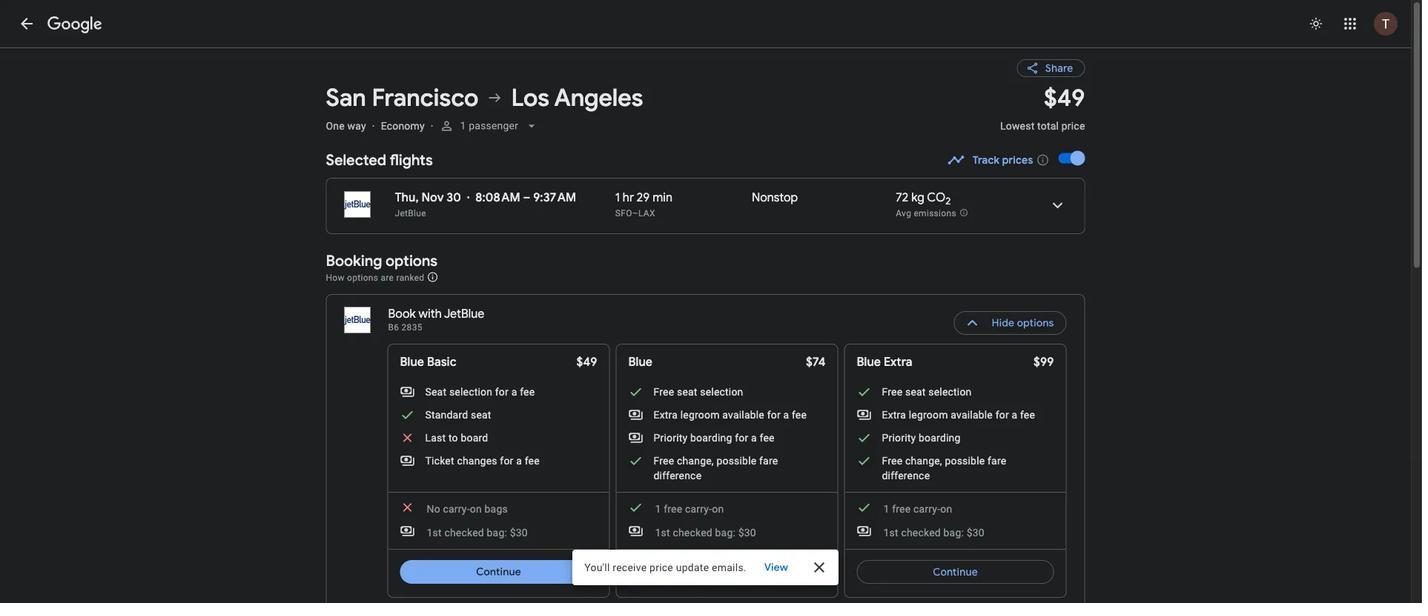 Task type: locate. For each thing, give the bounding box(es) containing it.
free for blue
[[664, 503, 683, 516]]

price inside view status
[[650, 562, 674, 574]]

checked for blue
[[673, 527, 713, 539]]

1 horizontal spatial free
[[893, 503, 911, 516]]

boarding for blue extra
[[919, 432, 961, 444]]

2 continue from the left
[[705, 566, 750, 579]]

fee
[[520, 386, 535, 398], [792, 409, 807, 421], [1021, 409, 1036, 421], [760, 432, 775, 444], [525, 455, 540, 467]]

0 vertical spatial options
[[386, 251, 438, 270]]

possible down priority boarding for a fee
[[717, 455, 757, 467]]

1 horizontal spatial legroom
[[909, 409, 949, 421]]

seat
[[677, 386, 698, 398], [906, 386, 926, 398], [471, 409, 492, 421]]

0 horizontal spatial priority
[[654, 432, 688, 444]]

1 fare from the left
[[760, 455, 778, 467]]

0 horizontal spatial bag:
[[487, 527, 507, 539]]

2835
[[402, 323, 423, 333]]

1 horizontal spatial blue
[[629, 355, 653, 370]]

2 priority from the left
[[882, 432, 916, 444]]

priority for blue
[[654, 432, 688, 444]]

extra
[[884, 355, 913, 370], [654, 409, 678, 421], [882, 409, 907, 421]]

 image for way
[[372, 120, 375, 132]]

$49 for $49
[[577, 355, 598, 370]]

3 carry- from the left
[[914, 503, 941, 516]]

view button
[[753, 555, 800, 582]]

1 horizontal spatial checked
[[673, 527, 713, 539]]

checked for blue extra
[[902, 527, 941, 539]]

learn more about tracked prices image
[[1037, 154, 1050, 167]]

board
[[461, 432, 488, 444]]

1 horizontal spatial 1st
[[655, 527, 670, 539]]

3 blue from the left
[[857, 355, 881, 370]]

Flight number B6 2835 text field
[[388, 323, 423, 333]]

blue
[[400, 355, 424, 370], [629, 355, 653, 370], [857, 355, 881, 370]]

legroom up priority boarding
[[909, 409, 949, 421]]

1 $30 from the left
[[510, 527, 528, 539]]

1 carry- from the left
[[443, 503, 470, 516]]

 image inside departing flight on thursday, november 30. leaves san francisco international airport at 8:08 am on thursday, november 30 and arrives at los angeles international airport at 9:37 am on thursday, november 30. element
[[467, 191, 470, 205]]

price inside $49 lowest total price
[[1062, 120, 1086, 132]]

1 blue from the left
[[400, 355, 424, 370]]

price
[[1062, 120, 1086, 132], [650, 562, 674, 574]]

1 horizontal spatial selection
[[700, 386, 744, 398]]

1 1 free carry-on from the left
[[655, 503, 724, 516]]

change,
[[677, 455, 714, 467], [906, 455, 943, 467]]

1 horizontal spatial boarding
[[919, 432, 961, 444]]

 image down francisco
[[431, 120, 434, 132]]

first checked bag costs 30 us dollars element for blue basic
[[400, 524, 528, 541]]

options up ranked
[[386, 251, 438, 270]]

1 1st from the left
[[427, 527, 442, 539]]

2 possible from the left
[[945, 455, 985, 467]]

free change, possible fare difference
[[654, 455, 778, 482], [882, 455, 1007, 482]]

1 horizontal spatial price
[[1062, 120, 1086, 132]]

emails.
[[712, 562, 747, 574]]

blue for blue
[[629, 355, 653, 370]]

2 blue from the left
[[629, 355, 653, 370]]

3 1st from the left
[[884, 527, 899, 539]]

free change, possible fare difference for blue extra
[[882, 455, 1007, 482]]

options inside dropdown button
[[1017, 317, 1055, 330]]

2 horizontal spatial seat
[[906, 386, 926, 398]]

extra legroom available for a fee up priority boarding for a fee
[[654, 409, 807, 421]]

selection up priority boarding for a fee
[[700, 386, 744, 398]]

possible down priority boarding
[[945, 455, 985, 467]]

1 vertical spatial price
[[650, 562, 674, 574]]

3 checked from the left
[[902, 527, 941, 539]]

2 free seat selection from the left
[[882, 386, 972, 398]]

options down booking
[[347, 273, 379, 283]]

extra for blue extra
[[882, 409, 907, 421]]

main content
[[326, 47, 1096, 604]]

1 available from the left
[[723, 409, 765, 421]]

departing flight on thursday, november 30. leaves san francisco international airport at 8:08 am on thursday, november 30 and arrives at los angeles international airport at 9:37 am on thursday, november 30. element
[[395, 190, 577, 205]]

fare
[[760, 455, 778, 467], [988, 455, 1007, 467]]

angeles
[[554, 83, 643, 113]]

1
[[460, 120, 466, 132], [616, 190, 620, 205], [655, 503, 661, 516], [884, 503, 890, 516]]

1 horizontal spatial 1 free carry-on
[[884, 503, 953, 516]]

free up you'll receive price update emails.
[[664, 503, 683, 516]]

1 horizontal spatial continue
[[705, 566, 750, 579]]

1 checked from the left
[[445, 527, 484, 539]]

basic
[[427, 355, 457, 370]]

min
[[653, 190, 673, 205]]

0 vertical spatial $49
[[1044, 83, 1086, 113]]

2 continue button from the left
[[629, 555, 826, 590]]

1 free carry-on down priority boarding
[[884, 503, 953, 516]]

0 horizontal spatial free change, possible fare difference
[[654, 455, 778, 482]]

2 horizontal spatial blue
[[857, 355, 881, 370]]

0 horizontal spatial price
[[650, 562, 674, 574]]

 image right 30
[[467, 191, 470, 205]]

2 selection from the left
[[700, 386, 744, 398]]

continue button for blue extra
[[857, 555, 1055, 590]]

1 horizontal spatial bag:
[[716, 527, 736, 539]]

selected
[[326, 151, 387, 170]]

free seat selection for blue extra
[[882, 386, 972, 398]]

1 first checked bag costs 30 us dollars element from the left
[[400, 524, 528, 541]]

0 horizontal spatial –
[[523, 190, 531, 205]]

0 horizontal spatial legroom
[[681, 409, 720, 421]]

2 fare from the left
[[988, 455, 1007, 467]]

2 1st checked bag: $30 from the left
[[655, 527, 757, 539]]

1 horizontal spatial on
[[712, 503, 724, 516]]

2 difference from the left
[[882, 470, 930, 482]]

1 vertical spatial –
[[633, 208, 639, 219]]

1 difference from the left
[[654, 470, 702, 482]]

2 1st from the left
[[655, 527, 670, 539]]

1 priority from the left
[[654, 432, 688, 444]]

fee for seat selection for a fee
[[520, 386, 535, 398]]

2 free from the left
[[893, 503, 911, 516]]

free for blue extra
[[893, 503, 911, 516]]

2 first checked bag costs 30 us dollars element from the left
[[629, 524, 757, 541]]

share button
[[1018, 59, 1086, 77]]

0 horizontal spatial possible
[[717, 455, 757, 467]]

0 horizontal spatial continue
[[476, 566, 521, 579]]

2 horizontal spatial 1st
[[884, 527, 899, 539]]

legroom for blue extra
[[909, 409, 949, 421]]

30
[[447, 190, 461, 205]]

1 horizontal spatial continue button
[[629, 555, 826, 590]]

1 free carry-on for blue extra
[[884, 503, 953, 516]]

1 boarding from the left
[[691, 432, 733, 444]]

1 horizontal spatial change,
[[906, 455, 943, 467]]

you'll
[[585, 562, 610, 574]]

selection up standard seat
[[449, 386, 493, 398]]

available for $74
[[723, 409, 765, 421]]

2 horizontal spatial selection
[[929, 386, 972, 398]]

seat down "seat selection for a fee"
[[471, 409, 492, 421]]

selection up priority boarding
[[929, 386, 972, 398]]

difference down priority boarding
[[882, 470, 930, 482]]

2 horizontal spatial bag:
[[944, 527, 964, 539]]

2 checked from the left
[[673, 527, 713, 539]]

loading results progress bar
[[0, 47, 1412, 50]]

carry- for blue extra
[[914, 503, 941, 516]]

3 bag: from the left
[[944, 527, 964, 539]]

legroom up priority boarding for a fee
[[681, 409, 720, 421]]

1 free from the left
[[664, 503, 683, 516]]

1 free seat selection from the left
[[654, 386, 744, 398]]

priority boarding
[[882, 432, 961, 444]]

2 $30 from the left
[[739, 527, 757, 539]]

0 horizontal spatial on
[[470, 503, 482, 516]]

price right total
[[1062, 120, 1086, 132]]

1 horizontal spatial first checked bag costs 30 us dollars element
[[629, 524, 757, 541]]

hide options
[[992, 317, 1055, 330]]

0 horizontal spatial available
[[723, 409, 765, 421]]

2 horizontal spatial first checked bag costs 30 us dollars element
[[857, 524, 985, 541]]

selected flights
[[326, 151, 433, 170]]

boarding for blue
[[691, 432, 733, 444]]

book with jetblue b6 2835
[[388, 307, 485, 333]]

0 horizontal spatial 1st
[[427, 527, 442, 539]]

1 horizontal spatial  image
[[431, 120, 434, 132]]

1 vertical spatial jetblue
[[444, 307, 485, 322]]

1 horizontal spatial seat
[[677, 386, 698, 398]]

options for booking
[[386, 251, 438, 270]]

total
[[1038, 120, 1059, 132]]

2 carry- from the left
[[685, 503, 712, 516]]

2 horizontal spatial 1st checked bag: $30
[[884, 527, 985, 539]]

to
[[449, 432, 458, 444]]

0 horizontal spatial  image
[[372, 120, 375, 132]]

blue for blue basic
[[400, 355, 424, 370]]

1 passenger button
[[434, 108, 545, 144]]

extra legroom available for a fee
[[654, 409, 807, 421], [882, 409, 1036, 421]]

options right hide
[[1017, 317, 1055, 330]]

$99
[[1034, 355, 1055, 370]]

2 horizontal spatial $30
[[967, 527, 985, 539]]

free
[[654, 386, 675, 398], [882, 386, 903, 398], [654, 455, 675, 467], [882, 455, 903, 467]]

total duration 1 hr 29 min. element
[[616, 190, 752, 208]]

2 vertical spatial options
[[1017, 317, 1055, 330]]

0 horizontal spatial free
[[664, 503, 683, 516]]

available
[[723, 409, 765, 421], [951, 409, 993, 421]]

2 on from the left
[[712, 503, 724, 516]]

one
[[326, 120, 345, 132]]

legroom
[[681, 409, 720, 421], [909, 409, 949, 421]]

extra legroom available for a fee up priority boarding
[[882, 409, 1036, 421]]

0 horizontal spatial options
[[347, 273, 379, 283]]

0 horizontal spatial jetblue
[[395, 208, 426, 219]]

jetblue down thu,
[[395, 208, 426, 219]]

difference for blue extra
[[882, 470, 930, 482]]

0 horizontal spatial $30
[[510, 527, 528, 539]]

0 horizontal spatial extra legroom available for a fee
[[654, 409, 807, 421]]

1st checked bag: $30
[[427, 527, 528, 539], [655, 527, 757, 539], [884, 527, 985, 539]]

free seat selection for blue
[[654, 386, 744, 398]]

1 horizontal spatial free change, possible fare difference
[[882, 455, 1007, 482]]

0 horizontal spatial difference
[[654, 470, 702, 482]]

2 horizontal spatial on
[[941, 503, 953, 516]]

standard
[[425, 409, 468, 421]]

2 bag: from the left
[[716, 527, 736, 539]]

blue basic
[[400, 355, 457, 370]]

8:08 am
[[476, 190, 520, 205]]

selection
[[449, 386, 493, 398], [700, 386, 744, 398], [929, 386, 972, 398]]

$49 inside $49 lowest total price
[[1044, 83, 1086, 113]]

are
[[381, 273, 394, 283]]

1st checked bag: $30 for blue basic
[[427, 527, 528, 539]]

– down the 'hr'
[[633, 208, 639, 219]]

2 horizontal spatial carry-
[[914, 503, 941, 516]]

price left update
[[650, 562, 674, 574]]

2 change, from the left
[[906, 455, 943, 467]]

1 vertical spatial $49
[[577, 355, 598, 370]]

difference down priority boarding for a fee
[[654, 470, 702, 482]]

carry- right no
[[443, 503, 470, 516]]

0 horizontal spatial fare
[[760, 455, 778, 467]]

free down priority boarding
[[893, 503, 911, 516]]

Arrival time: 9:37 AM. text field
[[534, 190, 577, 205]]

0 horizontal spatial first checked bag costs 30 us dollars element
[[400, 524, 528, 541]]

carry- down priority boarding
[[914, 503, 941, 516]]

49 us dollars element
[[1044, 83, 1086, 113]]

seat
[[425, 386, 447, 398]]

3 1st checked bag: $30 from the left
[[884, 527, 985, 539]]

on
[[470, 503, 482, 516], [712, 503, 724, 516], [941, 503, 953, 516]]

possible
[[717, 455, 757, 467], [945, 455, 985, 467]]

0 horizontal spatial 1st checked bag: $30
[[427, 527, 528, 539]]

– left arrival time: 9:37 am. text box
[[523, 190, 531, 205]]

0 vertical spatial –
[[523, 190, 531, 205]]

1 free carry-on up update
[[655, 503, 724, 516]]

1 free change, possible fare difference from the left
[[654, 455, 778, 482]]

1 horizontal spatial $49
[[1044, 83, 1086, 113]]

1st
[[427, 527, 442, 539], [655, 527, 670, 539], [884, 527, 899, 539]]

free down blue extra
[[882, 386, 903, 398]]

 image for nov
[[467, 191, 470, 205]]

free
[[664, 503, 683, 516], [893, 503, 911, 516]]

options
[[386, 251, 438, 270], [347, 273, 379, 283], [1017, 317, 1055, 330]]

last to board
[[425, 432, 488, 444]]

3 continue button from the left
[[857, 555, 1055, 590]]

3 first checked bag costs 30 us dollars element from the left
[[857, 524, 985, 541]]

0 horizontal spatial continue button
[[400, 555, 598, 590]]

free change, possible fare difference down priority boarding for a fee
[[654, 455, 778, 482]]

first checked bag costs 30 us dollars element for blue extra
[[857, 524, 985, 541]]

2 extra legroom available for a fee from the left
[[882, 409, 1036, 421]]

difference
[[654, 470, 702, 482], [882, 470, 930, 482]]

carry-
[[443, 503, 470, 516], [685, 503, 712, 516], [914, 503, 941, 516]]

change, for blue
[[677, 455, 714, 467]]

0 vertical spatial jetblue
[[395, 208, 426, 219]]

free seat selection up priority boarding for a fee
[[654, 386, 744, 398]]

1 horizontal spatial available
[[951, 409, 993, 421]]

continue button
[[400, 555, 598, 590], [629, 555, 826, 590], [857, 555, 1055, 590]]

options for how
[[347, 273, 379, 283]]

$49
[[1044, 83, 1086, 113], [577, 355, 598, 370]]

1 horizontal spatial free seat selection
[[882, 386, 972, 398]]

co
[[928, 190, 946, 205]]

1 vertical spatial options
[[347, 273, 379, 283]]

1 legroom from the left
[[681, 409, 720, 421]]

0 horizontal spatial free seat selection
[[654, 386, 744, 398]]

1 continue button from the left
[[400, 555, 598, 590]]

for
[[495, 386, 509, 398], [768, 409, 781, 421], [996, 409, 1010, 421], [735, 432, 749, 444], [500, 455, 514, 467]]

free change, possible fare difference down priority boarding
[[882, 455, 1007, 482]]

1 horizontal spatial carry-
[[685, 503, 712, 516]]

learn more about booking options element
[[427, 269, 439, 286]]

first checked bag costs 30 us dollars element
[[400, 524, 528, 541], [629, 524, 757, 541], [857, 524, 985, 541]]

a for ticket changes for a fee
[[516, 455, 522, 467]]

1 horizontal spatial possible
[[945, 455, 985, 467]]

carry- up update
[[685, 503, 712, 516]]

1 horizontal spatial difference
[[882, 470, 930, 482]]

seat down blue extra
[[906, 386, 926, 398]]

selection for blue extra
[[929, 386, 972, 398]]

0 horizontal spatial $49
[[577, 355, 598, 370]]

0 horizontal spatial selection
[[449, 386, 493, 398]]

2 1 free carry-on from the left
[[884, 503, 953, 516]]

1 horizontal spatial jetblue
[[444, 307, 485, 322]]

0 vertical spatial price
[[1062, 120, 1086, 132]]

a
[[512, 386, 517, 398], [784, 409, 790, 421], [1012, 409, 1018, 421], [752, 432, 757, 444], [516, 455, 522, 467]]

bag: for extra
[[944, 527, 964, 539]]

continue for blue extra
[[933, 566, 978, 579]]

checked
[[445, 527, 484, 539], [673, 527, 713, 539], [902, 527, 941, 539]]

1 free carry-on
[[655, 503, 724, 516], [884, 503, 953, 516]]

3 continue from the left
[[933, 566, 978, 579]]

1 horizontal spatial $30
[[739, 527, 757, 539]]

2 free change, possible fare difference from the left
[[882, 455, 1007, 482]]

change, down priority boarding
[[906, 455, 943, 467]]

2 horizontal spatial continue button
[[857, 555, 1055, 590]]

1 horizontal spatial 1st checked bag: $30
[[655, 527, 757, 539]]

0 horizontal spatial 1 free carry-on
[[655, 503, 724, 516]]

–
[[523, 190, 531, 205], [633, 208, 639, 219]]

3 on from the left
[[941, 503, 953, 516]]

2 available from the left
[[951, 409, 993, 421]]

0 horizontal spatial change,
[[677, 455, 714, 467]]

 image right way
[[372, 120, 375, 132]]

share
[[1046, 62, 1074, 75]]

1 on from the left
[[470, 503, 482, 516]]

1 extra legroom available for a fee from the left
[[654, 409, 807, 421]]

1 possible from the left
[[717, 455, 757, 467]]

2 boarding from the left
[[919, 432, 961, 444]]

2 horizontal spatial  image
[[467, 191, 470, 205]]

available up priority boarding
[[951, 409, 993, 421]]

2 horizontal spatial options
[[1017, 317, 1055, 330]]

1 horizontal spatial priority
[[882, 432, 916, 444]]

change, down priority boarding for a fee
[[677, 455, 714, 467]]

1 horizontal spatial –
[[633, 208, 639, 219]]

3 selection from the left
[[929, 386, 972, 398]]

none text field containing $49
[[1001, 83, 1086, 145]]

available up priority boarding for a fee
[[723, 409, 765, 421]]

fee for priority boarding for a fee
[[760, 432, 775, 444]]

seat up priority boarding for a fee
[[677, 386, 698, 398]]

economy
[[381, 120, 425, 132]]

free seat selection up priority boarding
[[882, 386, 972, 398]]

1 horizontal spatial options
[[386, 251, 438, 270]]

9:37 am
[[534, 190, 577, 205]]

1 change, from the left
[[677, 455, 714, 467]]

continue
[[476, 566, 521, 579], [705, 566, 750, 579], [933, 566, 978, 579]]

0 horizontal spatial boarding
[[691, 432, 733, 444]]

1 1st checked bag: $30 from the left
[[427, 527, 528, 539]]

thu, nov 30
[[395, 190, 461, 205]]

1 bag: from the left
[[487, 527, 507, 539]]

carry- for blue
[[685, 503, 712, 516]]

jetblue right with on the left of page
[[444, 307, 485, 322]]

None text field
[[1001, 83, 1086, 145]]

lowest
[[1001, 120, 1035, 132]]

 image
[[372, 120, 375, 132], [431, 120, 434, 132], [467, 191, 470, 205]]

2 legroom from the left
[[909, 409, 949, 421]]

0 horizontal spatial blue
[[400, 355, 424, 370]]

receive
[[613, 562, 647, 574]]

3 $30 from the left
[[967, 527, 985, 539]]

2 horizontal spatial checked
[[902, 527, 941, 539]]

2 horizontal spatial continue
[[933, 566, 978, 579]]

1 horizontal spatial extra legroom available for a fee
[[882, 409, 1036, 421]]

0 horizontal spatial seat
[[471, 409, 492, 421]]

0 horizontal spatial checked
[[445, 527, 484, 539]]

jetblue inside book with jetblue b6 2835
[[444, 307, 485, 322]]

1 horizontal spatial fare
[[988, 455, 1007, 467]]

0 horizontal spatial carry-
[[443, 503, 470, 516]]

hide options button
[[954, 306, 1067, 341]]

boarding
[[691, 432, 733, 444], [919, 432, 961, 444]]



Task type: describe. For each thing, give the bounding box(es) containing it.
available for $99
[[951, 409, 993, 421]]

fare for $74
[[760, 455, 778, 467]]

legroom for blue
[[681, 409, 720, 421]]

first checked bag costs 30 us dollars element for blue
[[629, 524, 757, 541]]

selection for blue
[[700, 386, 744, 398]]

extra legroom available for a fee for blue
[[654, 409, 807, 421]]

bags
[[485, 503, 508, 516]]

thu,
[[395, 190, 419, 205]]

one way
[[326, 120, 366, 132]]

8:08 am – 9:37 am
[[476, 190, 577, 205]]

main content containing san francisco
[[326, 47, 1096, 604]]

francisco
[[372, 83, 479, 113]]

possible for $74
[[717, 455, 757, 467]]

kg
[[912, 190, 925, 205]]

change appearance image
[[1299, 6, 1335, 42]]

you'll receive price update emails.
[[585, 562, 747, 574]]

$49 for $49 lowest total price
[[1044, 83, 1086, 113]]

free change, possible fare difference for blue
[[654, 455, 778, 482]]

continue button for blue
[[629, 555, 826, 590]]

possible for $99
[[945, 455, 985, 467]]

difference for blue
[[654, 470, 702, 482]]

hide
[[992, 317, 1015, 330]]

$30 for extra
[[967, 527, 985, 539]]

no
[[427, 503, 441, 516]]

how options are ranked
[[326, 273, 427, 283]]

update
[[676, 562, 709, 574]]

29
[[637, 190, 650, 205]]

san
[[326, 83, 366, 113]]

1 free carry-on for blue
[[655, 503, 724, 516]]

nonstop flight. element
[[752, 190, 798, 208]]

options for hide
[[1017, 317, 1055, 330]]

1 inside 1 hr 29 min sfo – lax
[[616, 190, 620, 205]]

for for seat selection for a fee
[[495, 386, 509, 398]]

hr
[[623, 190, 634, 205]]

San Francisco to Los Angeles text field
[[326, 83, 983, 113]]

booking
[[326, 251, 382, 270]]

san francisco
[[326, 83, 479, 113]]

1st for blue extra
[[884, 527, 899, 539]]

passenger
[[469, 120, 519, 132]]

72
[[896, 190, 909, 205]]

for for priority boarding for a fee
[[735, 432, 749, 444]]

– inside 1 hr 29 min sfo – lax
[[633, 208, 639, 219]]

continue for blue
[[705, 566, 750, 579]]

los
[[511, 83, 550, 113]]

$74
[[806, 355, 826, 370]]

1 hr 29 min sfo – lax
[[616, 190, 673, 219]]

los angeles
[[511, 83, 643, 113]]

a for priority boarding for a fee
[[752, 432, 757, 444]]

1 inside "popup button"
[[460, 120, 466, 132]]

nov
[[422, 190, 444, 205]]

fee for ticket changes for a fee
[[525, 455, 540, 467]]

1st checked bag: $30 for blue extra
[[884, 527, 985, 539]]

priority boarding for a fee
[[654, 432, 775, 444]]

72 kg co 2
[[896, 190, 951, 207]]

changes
[[457, 455, 498, 467]]

track
[[973, 154, 1000, 167]]

flights
[[390, 151, 433, 170]]

free down priority boarding
[[882, 455, 903, 467]]

extra for blue
[[654, 409, 678, 421]]

track prices
[[973, 154, 1034, 167]]

1st for blue
[[655, 527, 670, 539]]

lax
[[639, 208, 656, 219]]

booking options
[[326, 251, 438, 270]]

flight details. departing flight on thursday, november 30. leaves san francisco international airport at 8:08 am on thursday, november 30 and arrives at los angeles international airport at 9:37 am on thursday, november 30. image
[[1040, 188, 1076, 223]]

standard seat
[[425, 409, 492, 421]]

on for blue
[[712, 503, 724, 516]]

emissions
[[914, 208, 957, 219]]

seat selection for a fee
[[425, 386, 535, 398]]

fare for $99
[[988, 455, 1007, 467]]

avg emissions
[[896, 208, 957, 219]]

1 continue from the left
[[476, 566, 521, 579]]

ranked
[[397, 273, 425, 283]]

b6
[[388, 323, 399, 333]]

view
[[765, 562, 788, 575]]

free down priority boarding for a fee
[[654, 455, 675, 467]]

2
[[946, 195, 951, 207]]

book
[[388, 307, 416, 322]]

for for ticket changes for a fee
[[500, 455, 514, 467]]

extra legroom available for a fee for blue extra
[[882, 409, 1036, 421]]

$49 lowest total price
[[1001, 83, 1086, 132]]

priority for blue extra
[[882, 432, 916, 444]]

change, for blue extra
[[906, 455, 943, 467]]

checked for blue basic
[[445, 527, 484, 539]]

prices
[[1003, 154, 1034, 167]]

seat for blue
[[677, 386, 698, 398]]

Departure time: 8:08 AM. text field
[[476, 190, 520, 205]]

1 selection from the left
[[449, 386, 493, 398]]

free up priority boarding for a fee
[[654, 386, 675, 398]]

no carry-on bags
[[427, 503, 508, 516]]

on for blue extra
[[941, 503, 953, 516]]

avg
[[896, 208, 912, 219]]

last
[[425, 432, 446, 444]]

1st checked bag: $30 for blue
[[655, 527, 757, 539]]

sfo
[[616, 208, 633, 219]]

$30 for basic
[[510, 527, 528, 539]]

nonstop
[[752, 190, 798, 205]]

bag: for basic
[[487, 527, 507, 539]]

learn more about booking options image
[[427, 272, 439, 283]]

with
[[419, 307, 442, 322]]

ticket changes for a fee
[[425, 455, 540, 467]]

view status
[[573, 550, 839, 586]]

a for seat selection for a fee
[[512, 386, 517, 398]]

way
[[348, 120, 366, 132]]

blue for blue extra
[[857, 355, 881, 370]]

seat for blue extra
[[906, 386, 926, 398]]

1st for blue basic
[[427, 527, 442, 539]]

ticket
[[425, 455, 455, 467]]

blue extra
[[857, 355, 913, 370]]

how
[[326, 273, 345, 283]]

go back image
[[18, 15, 36, 33]]

1 passenger
[[460, 120, 519, 132]]



Task type: vqa. For each thing, say whether or not it's contained in the screenshot.
1 Hr 29 Min Sfo – Lax
yes



